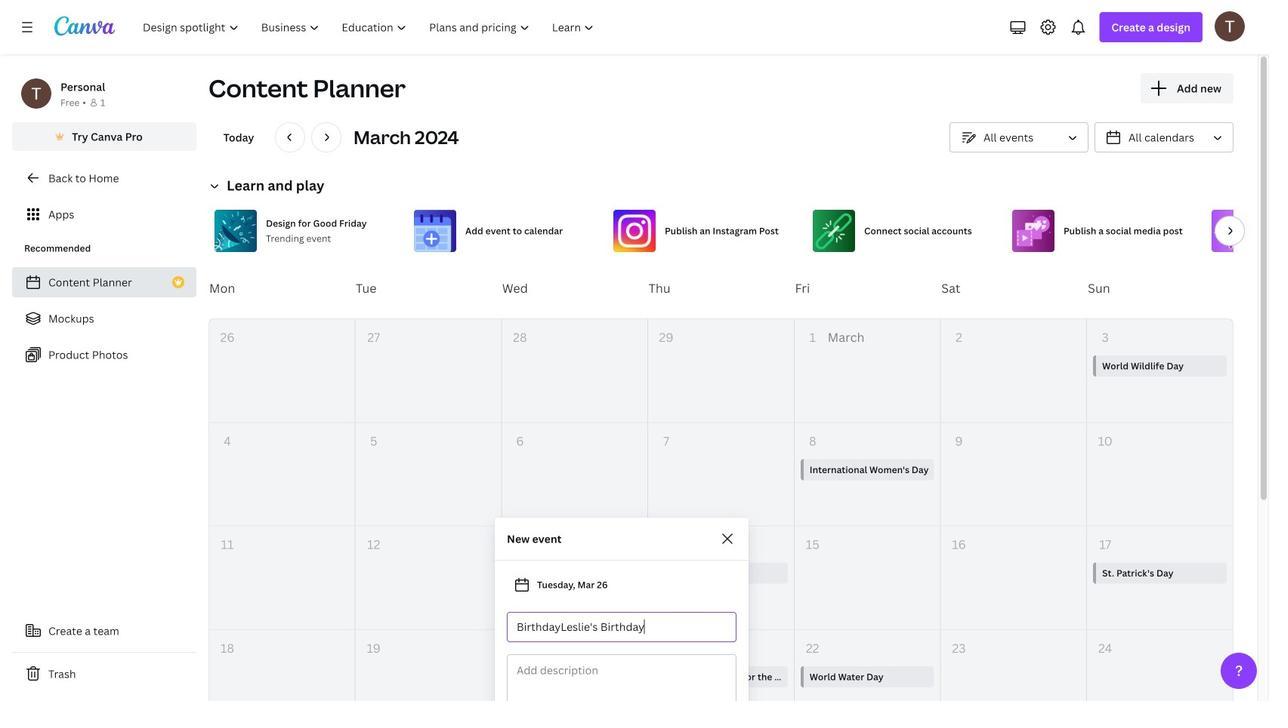 Task type: describe. For each thing, give the bounding box(es) containing it.
friday column header
[[794, 258, 941, 319]]

sunday column header
[[1087, 258, 1234, 319]]

top level navigation element
[[133, 12, 607, 42]]

terry turtle image
[[1215, 11, 1245, 41]]

wednesday column header
[[501, 258, 648, 319]]

saturday column header
[[941, 258, 1087, 319]]

Add title text field
[[517, 613, 727, 642]]



Task type: vqa. For each thing, say whether or not it's contained in the screenshot.
"Monday" column header
yes



Task type: locate. For each thing, give the bounding box(es) containing it.
Add description text field
[[508, 656, 736, 702]]

monday column header
[[208, 258, 355, 319]]

row
[[208, 258, 1234, 319], [209, 320, 1233, 423], [209, 423, 1233, 527], [209, 527, 1233, 631], [209, 631, 1233, 702]]

list
[[12, 267, 196, 370]]

None button
[[949, 122, 1088, 153], [1095, 122, 1234, 153], [949, 122, 1088, 153], [1095, 122, 1234, 153]]

thursday column header
[[648, 258, 794, 319]]

tuesday column header
[[355, 258, 501, 319]]



